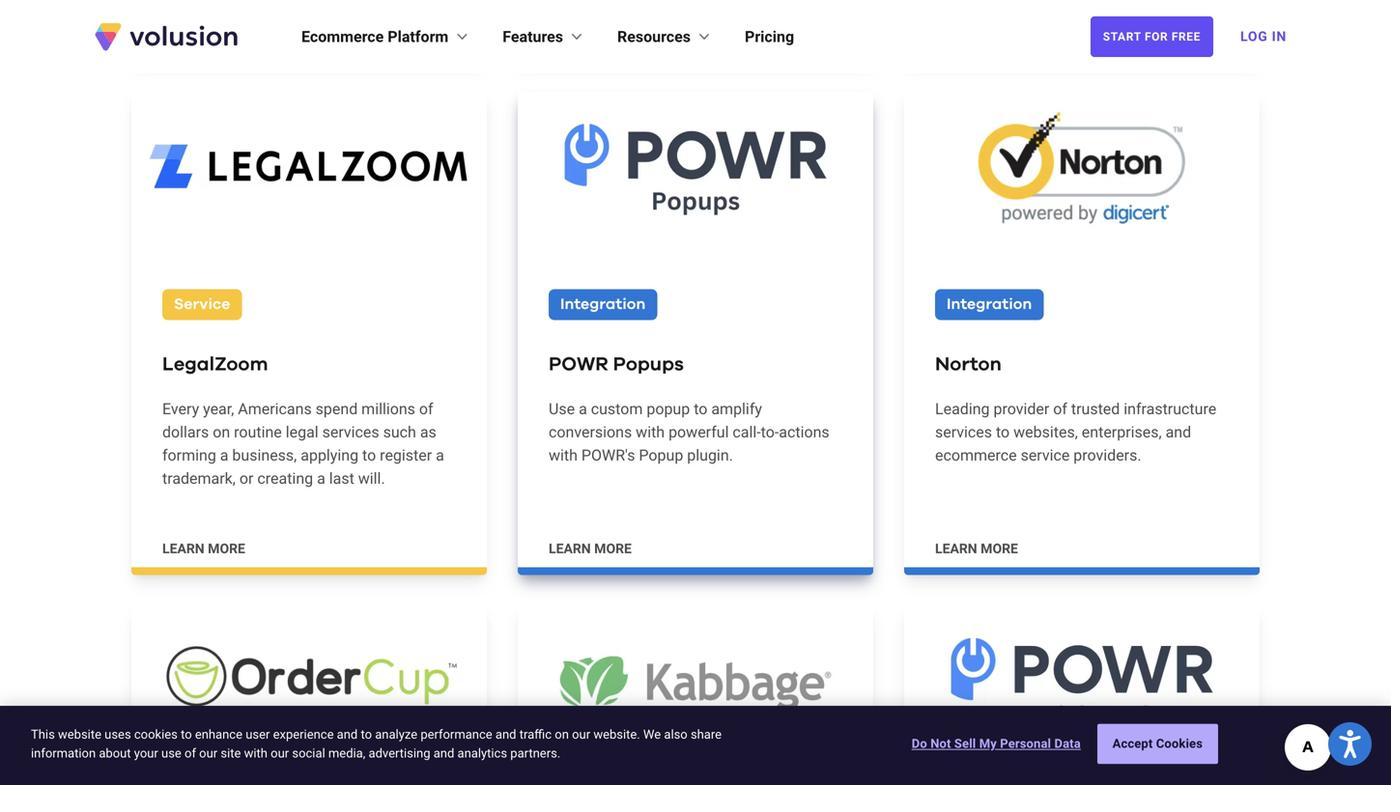 Task type: vqa. For each thing, say whether or not it's contained in the screenshot.
support
no



Task type: locate. For each thing, give the bounding box(es) containing it.
0 horizontal spatial of
[[185, 746, 196, 761]]

2 horizontal spatial of
[[1053, 400, 1067, 418]]

use
[[549, 400, 575, 418]]

a down "as"
[[436, 446, 444, 465]]

2 vertical spatial with
[[244, 746, 268, 761]]

and
[[1166, 423, 1191, 442], [337, 727, 358, 742], [495, 727, 516, 742], [433, 746, 454, 761]]

creating
[[257, 470, 313, 488]]

ecommerce
[[935, 446, 1017, 465]]

of up "as"
[[419, 400, 433, 418]]

your
[[134, 746, 158, 761]]

log in
[[1240, 28, 1287, 44]]

sell
[[954, 737, 976, 751]]

amplify
[[711, 400, 762, 418]]

and left traffic
[[495, 727, 516, 742]]

social
[[292, 746, 325, 761]]

as
[[420, 423, 436, 442]]

kabbage image
[[518, 606, 873, 757]]

platform
[[388, 28, 449, 46]]

services down leading
[[935, 423, 992, 442]]

more for norton
[[981, 541, 1018, 557]]

not
[[930, 737, 951, 751]]

accept
[[1112, 737, 1153, 751]]

0 vertical spatial on
[[213, 423, 230, 442]]

also
[[664, 727, 688, 742]]

and inside leading provider of trusted infrastructure services to websites, enterprises, and ecommerce service providers.
[[1166, 423, 1191, 442]]

do not sell my personal data button
[[912, 725, 1081, 763]]

norton image
[[904, 92, 1260, 243]]

of right use
[[185, 746, 196, 761]]

register
[[380, 446, 432, 465]]

a right use
[[579, 400, 587, 418]]

0 horizontal spatial integration
[[560, 297, 646, 313]]

website.
[[593, 727, 640, 742]]

of up websites,
[[1053, 400, 1067, 418]]

for
[[1145, 30, 1168, 43]]

to down provider at bottom right
[[996, 423, 1010, 442]]

powr popups
[[549, 355, 684, 374]]

2 integration from the left
[[947, 297, 1032, 313]]

1 horizontal spatial of
[[419, 400, 433, 418]]

1 horizontal spatial services
[[935, 423, 992, 442]]

privacy alert dialog
[[0, 706, 1391, 785]]

use a custom popup to amplify conversions with powerful call-to-actions with powr's popup plugin.
[[549, 400, 830, 465]]

pricing link
[[745, 25, 794, 48]]

1 horizontal spatial integration
[[947, 297, 1032, 313]]

trademark,
[[162, 470, 236, 488]]

2 horizontal spatial our
[[572, 727, 590, 742]]

accept cookies
[[1112, 737, 1203, 751]]

our down enhance
[[199, 746, 218, 761]]

with down user
[[244, 746, 268, 761]]

integration
[[560, 297, 646, 313], [947, 297, 1032, 313]]

performance
[[421, 727, 492, 742]]

1 horizontal spatial with
[[549, 446, 578, 465]]

and down infrastructure
[[1166, 423, 1191, 442]]

services inside every year, americans spend millions of dollars on routine legal services such as forming a business, applying to register a trademark, or creating a last will.
[[322, 423, 379, 442]]

start for free link
[[1090, 16, 1213, 57]]

routine
[[234, 423, 282, 442]]

a left last
[[317, 470, 325, 488]]

and down the "performance"
[[433, 746, 454, 761]]

our
[[572, 727, 590, 742], [199, 746, 218, 761], [271, 746, 289, 761]]

features button
[[503, 25, 586, 48]]

provider
[[994, 400, 1049, 418]]

with down the conversions
[[549, 446, 578, 465]]

enhance
[[195, 727, 242, 742]]

integration for norton
[[947, 297, 1032, 313]]

services down spend
[[322, 423, 379, 442]]

uses
[[105, 727, 131, 742]]

infrastructure
[[1124, 400, 1216, 418]]

to
[[694, 400, 708, 418], [996, 423, 1010, 442], [362, 446, 376, 465], [181, 727, 192, 742], [361, 727, 372, 742]]

with up popup
[[636, 423, 665, 442]]

of
[[419, 400, 433, 418], [1053, 400, 1067, 418], [185, 746, 196, 761]]

last
[[329, 470, 354, 488]]

norton
[[935, 355, 1002, 374]]

media,
[[328, 746, 365, 761]]

on right traffic
[[555, 727, 569, 742]]

popup
[[647, 400, 690, 418]]

powerful
[[669, 423, 729, 442]]

site
[[221, 746, 241, 761]]

a
[[579, 400, 587, 418], [220, 446, 228, 465], [436, 446, 444, 465], [317, 470, 325, 488]]

integration up norton at the right
[[947, 297, 1032, 313]]

applying
[[301, 446, 358, 465]]

1 services from the left
[[322, 423, 379, 442]]

learn more for powr popups
[[549, 541, 632, 557]]

on down year,
[[213, 423, 230, 442]]

to up powerful
[[694, 400, 708, 418]]

learn
[[162, 27, 205, 43], [549, 27, 591, 43], [162, 541, 205, 557], [549, 541, 591, 557], [935, 541, 977, 557]]

learn more
[[162, 27, 245, 43], [549, 27, 632, 43], [162, 541, 245, 557], [549, 541, 632, 557], [935, 541, 1018, 557]]

our left the website.
[[572, 727, 590, 742]]

spend
[[316, 400, 358, 418]]

learn more button for legalzoom
[[162, 540, 245, 559]]

1 integration from the left
[[560, 297, 646, 313]]

year,
[[203, 400, 234, 418]]

on
[[213, 423, 230, 442], [555, 727, 569, 742]]

personal
[[1000, 737, 1051, 751]]

2 horizontal spatial with
[[636, 423, 665, 442]]

with
[[636, 423, 665, 442], [549, 446, 578, 465], [244, 746, 268, 761]]

legal
[[286, 423, 318, 442]]

0 horizontal spatial on
[[213, 423, 230, 442]]

service
[[174, 297, 230, 313]]

conversions
[[549, 423, 632, 442]]

our left "social"
[[271, 746, 289, 761]]

0 horizontal spatial with
[[244, 746, 268, 761]]

on inside this website uses cookies to enhance user experience and to analyze performance and traffic on our website. we also share information about your use of our site with our social media, advertising and analytics partners.
[[555, 727, 569, 742]]

do
[[912, 737, 927, 751]]

information
[[31, 746, 96, 761]]

cookies
[[1156, 737, 1203, 751]]

analytics
[[457, 746, 507, 761]]

2 services from the left
[[935, 423, 992, 442]]

to up the will.
[[362, 446, 376, 465]]

0 vertical spatial with
[[636, 423, 665, 442]]

1 vertical spatial on
[[555, 727, 569, 742]]

1 horizontal spatial on
[[555, 727, 569, 742]]

services
[[322, 423, 379, 442], [935, 423, 992, 442]]

0 horizontal spatial services
[[322, 423, 379, 442]]

integration up the powr popups
[[560, 297, 646, 313]]

americans
[[238, 400, 312, 418]]

to up media,
[[361, 727, 372, 742]]

learn for norton
[[935, 541, 977, 557]]

a inside 'use a custom popup to amplify conversions with powerful call-to-actions with powr's popup plugin.'
[[579, 400, 587, 418]]

in
[[1272, 28, 1287, 44]]

leading provider of trusted infrastructure services to websites, enterprises, and ecommerce service providers.
[[935, 400, 1216, 465]]

to inside every year, americans spend millions of dollars on routine legal services such as forming a business, applying to register a trademark, or creating a last will.
[[362, 446, 376, 465]]

accept cookies button
[[1097, 724, 1218, 764]]

to inside 'use a custom popup to amplify conversions with powerful call-to-actions with powr's popup plugin.'
[[694, 400, 708, 418]]

business,
[[232, 446, 297, 465]]

log
[[1240, 28, 1268, 44]]



Task type: describe. For each thing, give the bounding box(es) containing it.
website
[[58, 727, 101, 742]]

plugin.
[[687, 446, 733, 465]]

websites,
[[1013, 423, 1078, 442]]

to-
[[761, 423, 779, 442]]

analyze
[[375, 727, 417, 742]]

1 vertical spatial with
[[549, 446, 578, 465]]

of inside this website uses cookies to enhance user experience and to analyze performance and traffic on our website. we also share information about your use of our site with our social media, advertising and analytics partners.
[[185, 746, 196, 761]]

0 horizontal spatial our
[[199, 746, 218, 761]]

advertising
[[369, 746, 430, 761]]

forming
[[162, 446, 216, 465]]

my
[[979, 737, 997, 751]]

powr
[[549, 355, 608, 374]]

popups
[[613, 355, 684, 374]]

integration for powr popups
[[560, 297, 646, 313]]

of inside leading provider of trusted infrastructure services to websites, enterprises, and ecommerce service providers.
[[1053, 400, 1067, 418]]

trusted
[[1071, 400, 1120, 418]]

popup
[[639, 446, 683, 465]]

to inside leading provider of trusted infrastructure services to websites, enterprises, and ecommerce service providers.
[[996, 423, 1010, 442]]

powr social feed image
[[904, 606, 1260, 757]]

features
[[503, 28, 563, 46]]

actions
[[779, 423, 830, 442]]

data
[[1054, 737, 1081, 751]]

about
[[99, 746, 131, 761]]

partners.
[[510, 746, 561, 761]]

such
[[383, 423, 416, 442]]

learn more button for powr popups
[[549, 540, 632, 559]]

providers.
[[1074, 446, 1141, 465]]

ecommerce platform
[[301, 28, 449, 46]]

resources button
[[617, 25, 714, 48]]

leading
[[935, 400, 990, 418]]

powr popups image
[[518, 92, 873, 243]]

experience
[[273, 727, 334, 742]]

learn more for legalzoom
[[162, 541, 245, 557]]

use
[[161, 746, 181, 761]]

learn more for norton
[[935, 541, 1018, 557]]

with inside this website uses cookies to enhance user experience and to analyze performance and traffic on our website. we also share information about your use of our site with our social media, advertising and analytics partners.
[[244, 746, 268, 761]]

more for legalzoom
[[208, 541, 245, 557]]

legalzoom image
[[131, 92, 487, 243]]

do not sell my personal data
[[912, 737, 1081, 751]]

cookies
[[134, 727, 178, 742]]

powr's
[[581, 446, 635, 465]]

resources
[[617, 28, 691, 46]]

learn more button for norton
[[935, 540, 1018, 559]]

every year, americans spend millions of dollars on routine legal services such as forming a business, applying to register a trademark, or creating a last will.
[[162, 400, 444, 488]]

or
[[239, 470, 254, 488]]

pricing
[[745, 28, 794, 46]]

enterprises,
[[1082, 423, 1162, 442]]

this website uses cookies to enhance user experience and to analyze performance and traffic on our website. we also share information about your use of our site with our social media, advertising and analytics partners.
[[31, 727, 722, 761]]

share
[[691, 727, 722, 742]]

this
[[31, 727, 55, 742]]

millions
[[361, 400, 415, 418]]

1 horizontal spatial our
[[271, 746, 289, 761]]

call-
[[733, 423, 761, 442]]

start
[[1103, 30, 1141, 43]]

a up trademark,
[[220, 446, 228, 465]]

log in link
[[1229, 15, 1298, 58]]

every
[[162, 400, 199, 418]]

more for powr popups
[[594, 541, 632, 557]]

open accessibe: accessibility options, statement and help image
[[1339, 730, 1361, 758]]

dollars
[[162, 423, 209, 442]]

legalzoom
[[162, 355, 268, 374]]

start for free
[[1103, 30, 1201, 43]]

service
[[1021, 446, 1070, 465]]

and up media,
[[337, 727, 358, 742]]

ecommerce
[[301, 28, 384, 46]]

traffic
[[519, 727, 552, 742]]

of inside every year, americans spend millions of dollars on routine legal services such as forming a business, applying to register a trademark, or creating a last will.
[[419, 400, 433, 418]]

free
[[1172, 30, 1201, 43]]

services inside leading provider of trusted infrastructure services to websites, enterprises, and ecommerce service providers.
[[935, 423, 992, 442]]

we
[[643, 727, 661, 742]]

ordercup image
[[131, 606, 487, 757]]

will.
[[358, 470, 385, 488]]

to up use
[[181, 727, 192, 742]]

learn for legalzoom
[[162, 541, 205, 557]]

on inside every year, americans spend millions of dollars on routine legal services such as forming a business, applying to register a trademark, or creating a last will.
[[213, 423, 230, 442]]

learn for powr popups
[[549, 541, 591, 557]]

user
[[246, 727, 270, 742]]

custom
[[591, 400, 643, 418]]



